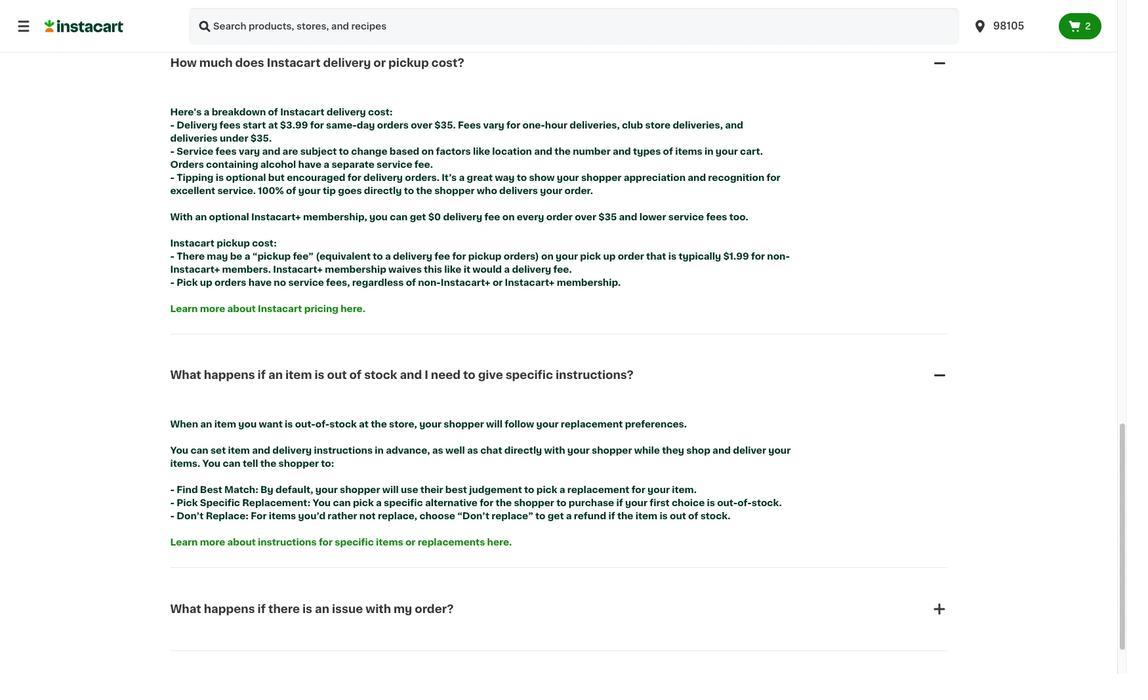 Task type: locate. For each thing, give the bounding box(es) containing it.
happens
[[204, 371, 255, 381], [204, 605, 255, 615]]

2 about from the top
[[227, 538, 256, 548]]

0 vertical spatial stock.
[[752, 499, 782, 508]]

an
[[195, 212, 207, 222], [268, 371, 283, 381], [200, 420, 212, 429], [315, 605, 330, 615]]

1 about from the top
[[227, 304, 256, 314]]

of- inside - find best match: by default, your shopper will use their best judgement to pick a replacement for your item. - pick specific replacement: you can pick a specific alternative for the shopper to purchase if your first choice is out-of-stock. - don't replace: for items you'd rather not replace, choose "don't replace" to get a refund if the item is out of stock.
[[738, 499, 752, 508]]

1 learn from the top
[[170, 304, 198, 314]]

2 happens from the top
[[204, 605, 255, 615]]

instructions
[[314, 446, 373, 456], [258, 538, 317, 548]]

1 vertical spatial will
[[383, 486, 399, 495]]

fee. up the membership.
[[554, 265, 572, 274]]

1 vertical spatial orders
[[215, 278, 246, 287]]

membership.
[[557, 278, 621, 287]]

0 horizontal spatial with
[[366, 605, 391, 615]]

delivery
[[323, 58, 371, 68], [327, 107, 366, 117], [364, 173, 403, 182], [443, 212, 483, 222], [393, 252, 433, 261], [512, 265, 552, 274], [273, 446, 312, 456]]

deliveries, up the number
[[570, 121, 620, 130]]

6 - from the top
[[170, 486, 175, 495]]

items down replace,
[[376, 538, 404, 548]]

2 horizontal spatial pickup
[[469, 252, 502, 261]]

0 vertical spatial up
[[604, 252, 616, 261]]

in left advance,
[[375, 446, 384, 456]]

to up delivers
[[517, 173, 527, 182]]

instacart up the $3.99
[[280, 107, 325, 117]]

non- right $1.99
[[768, 252, 790, 261]]

items right the types
[[676, 147, 703, 156]]

1 horizontal spatial deliveries,
[[673, 121, 723, 130]]

0 vertical spatial out
[[327, 371, 347, 381]]

you can set item and delivery instructions in advance, as well as chat directly with your shopper while they shop and deliver your items. you can tell the shopper to:
[[170, 446, 793, 469]]

items down "replacement:"
[[269, 512, 296, 521]]

learn for learn more about instacart pricing here.
[[170, 304, 198, 314]]

0 horizontal spatial vary
[[239, 147, 260, 156]]

1 horizontal spatial non-
[[768, 252, 790, 261]]

instacart down no
[[258, 304, 302, 314]]

1 vertical spatial out
[[670, 512, 687, 521]]

instructions up "to:"
[[314, 446, 373, 456]]

1 deliveries, from the left
[[570, 121, 620, 130]]

vary down under
[[239, 147, 260, 156]]

2 horizontal spatial items
[[676, 147, 703, 156]]

to up membership
[[373, 252, 383, 261]]

1 vertical spatial learn
[[170, 538, 198, 548]]

0 vertical spatial with
[[545, 446, 566, 456]]

judgement
[[470, 486, 522, 495]]

day
[[357, 121, 375, 130]]

order
[[547, 212, 573, 222], [618, 252, 645, 261]]

0 horizontal spatial stock.
[[701, 512, 731, 521]]

fees left too. at the top
[[707, 212, 728, 222]]

you for can
[[203, 460, 221, 469]]

fee. inside instacart pickup cost: - there may be a "pickup fee" (equivalent to a delivery fee for pickup orders) on your pick up order that is typically $1.99 for non- instacart+ members. instacart+ membership waives this like it would a delivery fee. - pick up orders have no service fees, regardless of non-instacart+ or instacart+ membership.
[[554, 265, 572, 274]]

item inside dropdown button
[[286, 371, 312, 381]]

instacart inside instacart pickup cost: - there may be a "pickup fee" (equivalent to a delivery fee for pickup orders) on your pick up order that is typically $1.99 for non- instacart+ members. instacart+ membership waives this like it would a delivery fee. - pick up orders have no service fees, regardless of non-instacart+ or instacart+ membership.
[[170, 239, 215, 248]]

over up based
[[411, 121, 433, 130]]

pick inside instacart pickup cost: - there may be a "pickup fee" (equivalent to a delivery fee for pickup orders) on your pick up order that is typically $1.99 for non- instacart+ members. instacart+ membership waives this like it would a delivery fee. - pick up orders have no service fees, regardless of non-instacart+ or instacart+ membership.
[[177, 278, 198, 287]]

order.
[[565, 186, 594, 195]]

1 horizontal spatial directly
[[505, 446, 542, 456]]

learn down 'there'
[[170, 304, 198, 314]]

0 vertical spatial here.
[[341, 304, 366, 314]]

1 vertical spatial like
[[445, 265, 462, 274]]

and left recognition
[[688, 173, 706, 182]]

learn for learn more about instructions for specific items or replacements here.
[[170, 538, 198, 548]]

up up the membership.
[[604, 252, 616, 261]]

what inside what happens if an item is out of stock and i need to give specific instructions? dropdown button
[[170, 371, 201, 381]]

the inside you can set item and delivery instructions in advance, as well as chat directly with your shopper while they shop and deliver your items. you can tell the shopper to:
[[260, 460, 277, 469]]

0 vertical spatial fee
[[485, 212, 501, 222]]

orders.
[[405, 173, 440, 182]]

when
[[170, 420, 198, 429]]

appreciation
[[624, 173, 686, 182]]

or inside instacart pickup cost: - there may be a "pickup fee" (equivalent to a delivery fee for pickup orders) on your pick up order that is typically $1.99 for non- instacart+ members. instacart+ membership waives this like it would a delivery fee. - pick up orders have no service fees, regardless of non-instacart+ or instacart+ membership.
[[493, 278, 503, 287]]

pick up not
[[353, 499, 374, 508]]

for right $1.99
[[752, 252, 766, 261]]

service down based
[[377, 160, 413, 169]]

orders right day
[[377, 121, 409, 130]]

fee.
[[415, 160, 433, 169], [554, 265, 572, 274]]

(equivalent
[[316, 252, 371, 261]]

delivery inside dropdown button
[[323, 58, 371, 68]]

items inside - find best match: by default, your shopper will use their best judgement to pick a replacement for your item. - pick specific replacement: you can pick a specific alternative for the shopper to purchase if your first choice is out-of-stock. - don't replace: for items you'd rather not replace, choose "don't replace" to get a refund if the item is out of stock.
[[269, 512, 296, 521]]

over inside the "here's a breakdown of instacart delivery cost: - delivery fees start at $3.99 for same-day orders over $35. fees vary for one-hour deliveries, club store deliveries, and deliveries under $35. - service fees vary and are subject to change based on factors like location and the number and types of items in your cart. orders containing alcohol have a separate service fee. - tipping is optional but encouraged for delivery orders. it's a great way to show your shopper appreciation and recognition for excellent service. 100% of your tip goes directly to the shopper who delivers your order."
[[411, 121, 433, 130]]

specific
[[506, 371, 553, 381], [384, 499, 423, 508], [335, 538, 374, 548]]

shopper up well
[[444, 420, 484, 429]]

fee up "this"
[[435, 252, 450, 261]]

goes
[[338, 186, 362, 195]]

can inside - find best match: by default, your shopper will use their best judgement to pick a replacement for your item. - pick specific replacement: you can pick a specific alternative for the shopper to purchase if your first choice is out-of-stock. - don't replace: for items you'd rather not replace, choose "don't replace" to get a refund if the item is out of stock.
[[333, 499, 351, 508]]

breakdown
[[212, 107, 266, 117]]

and left i
[[400, 371, 422, 381]]

0 vertical spatial like
[[473, 147, 490, 156]]

a
[[204, 107, 210, 117], [324, 160, 330, 169], [459, 173, 465, 182], [245, 252, 250, 261], [385, 252, 391, 261], [504, 265, 510, 274], [560, 486, 566, 495], [376, 499, 382, 508], [566, 512, 572, 521]]

0 vertical spatial will
[[487, 420, 503, 429]]

1 vertical spatial $35.
[[251, 134, 272, 143]]

purchase
[[569, 499, 615, 508]]

1 horizontal spatial fee
[[485, 212, 501, 222]]

the right tell
[[260, 460, 277, 469]]

will
[[487, 420, 503, 429], [383, 486, 399, 495]]

non- down "this"
[[418, 278, 441, 287]]

1 horizontal spatial service
[[377, 160, 413, 169]]

orders inside instacart pickup cost: - there may be a "pickup fee" (equivalent to a delivery fee for pickup orders) on your pick up order that is typically $1.99 for non- instacart+ members. instacart+ membership waives this like it would a delivery fee. - pick up orders have no service fees, regardless of non-instacart+ or instacart+ membership.
[[215, 278, 246, 287]]

about for instructions
[[227, 538, 256, 548]]

or up day
[[374, 58, 386, 68]]

like
[[473, 147, 490, 156], [445, 265, 462, 274]]

types
[[634, 147, 661, 156]]

like left it
[[445, 265, 462, 274]]

1 horizontal spatial order
[[618, 252, 645, 261]]

1 vertical spatial optional
[[209, 212, 249, 222]]

Search field
[[189, 8, 960, 45]]

0 horizontal spatial here.
[[341, 304, 366, 314]]

order right every
[[547, 212, 573, 222]]

0 horizontal spatial on
[[422, 147, 434, 156]]

items.
[[170, 460, 200, 469]]

and up alcohol
[[262, 147, 281, 156]]

1 horizontal spatial stock
[[364, 371, 398, 381]]

instacart right the does
[[267, 58, 321, 68]]

to right replace"
[[536, 512, 546, 521]]

for down 'you'd'
[[319, 538, 333, 548]]

shopper up default,
[[279, 460, 319, 469]]

about down the members.
[[227, 304, 256, 314]]

more
[[200, 304, 225, 314], [200, 538, 225, 548]]

if inside what happens if an item is out of stock and i need to give specific instructions? dropdown button
[[258, 371, 266, 381]]

may
[[207, 252, 228, 261]]

of
[[268, 107, 278, 117], [663, 147, 674, 156], [286, 186, 296, 195], [406, 278, 416, 287], [350, 371, 362, 381], [689, 512, 699, 521]]

order?
[[415, 605, 454, 615]]

an up want
[[268, 371, 283, 381]]

for
[[310, 121, 324, 130], [507, 121, 521, 130], [348, 173, 362, 182], [767, 173, 781, 182], [453, 252, 466, 261], [752, 252, 766, 261], [632, 486, 646, 495], [480, 499, 494, 508], [319, 538, 333, 548]]

1 vertical spatial fees
[[216, 147, 237, 156]]

2 learn from the top
[[170, 538, 198, 548]]

of- down "deliver" on the right of page
[[738, 499, 752, 508]]

2 vertical spatial pickup
[[469, 252, 502, 261]]

to inside dropdown button
[[464, 371, 476, 381]]

shopper
[[582, 173, 622, 182], [435, 186, 475, 195], [444, 420, 484, 429], [592, 446, 633, 456], [279, 460, 319, 469], [340, 486, 380, 495], [514, 499, 555, 508]]

fee down who
[[485, 212, 501, 222]]

service inside the "here's a breakdown of instacart delivery cost: - delivery fees start at $3.99 for same-day orders over $35. fees vary for one-hour deliveries, club store deliveries, and deliveries under $35. - service fees vary and are subject to change based on factors like location and the number and types of items in your cart. orders containing alcohol have a separate service fee. - tipping is optional but encouraged for delivery orders. it's a great way to show your shopper appreciation and recognition for excellent service. 100% of your tip goes directly to the shopper who delivers your order."
[[377, 160, 413, 169]]

None search field
[[189, 8, 960, 45]]

will left 'follow'
[[487, 420, 503, 429]]

shop
[[687, 446, 711, 456]]

you inside - find best match: by default, your shopper will use their best judgement to pick a replacement for your item. - pick specific replacement: you can pick a specific alternative for the shopper to purchase if your first choice is out-of-stock. - don't replace: for items you'd rather not replace, choose "don't replace" to get a refund if the item is out of stock.
[[313, 499, 331, 508]]

replace,
[[378, 512, 418, 521]]

your inside instacart pickup cost: - there may be a "pickup fee" (equivalent to a delivery fee for pickup orders) on your pick up order that is typically $1.99 for non- instacart+ members. instacart+ membership waives this like it would a delivery fee. - pick up orders have no service fees, regardless of non-instacart+ or instacart+ membership.
[[556, 252, 578, 261]]

preferences.
[[625, 420, 687, 429]]

1 horizontal spatial stock.
[[752, 499, 782, 508]]

is
[[216, 173, 224, 182], [669, 252, 677, 261], [315, 371, 325, 381], [285, 420, 293, 429], [707, 499, 716, 508], [660, 512, 668, 521], [303, 605, 313, 615]]

orders)
[[504, 252, 540, 261]]

0 vertical spatial what
[[170, 371, 201, 381]]

and up show
[[535, 147, 553, 156]]

1 vertical spatial pickup
[[217, 239, 250, 248]]

happens for there
[[204, 605, 255, 615]]

0 vertical spatial pickup
[[389, 58, 429, 68]]

1 vertical spatial replacement
[[568, 486, 630, 495]]

1 vertical spatial specific
[[384, 499, 423, 508]]

of- up "to:"
[[316, 420, 330, 429]]

optional
[[226, 173, 266, 182], [209, 212, 249, 222]]

service right no
[[288, 278, 324, 287]]

1 horizontal spatial you
[[203, 460, 221, 469]]

if right 'refund'
[[609, 512, 616, 521]]

items
[[676, 147, 703, 156], [269, 512, 296, 521], [376, 538, 404, 548]]

specific right the give
[[506, 371, 553, 381]]

directly inside you can set item and delivery instructions in advance, as well as chat directly with your shopper while they shop and deliver your items. you can tell the shopper to:
[[505, 446, 542, 456]]

0 horizontal spatial stock
[[330, 420, 357, 429]]

1 horizontal spatial items
[[376, 538, 404, 548]]

replacement inside - find best match: by default, your shopper will use their best judgement to pick a replacement for your item. - pick specific replacement: you can pick a specific alternative for the shopper to purchase if your first choice is out-of-stock. - don't replace: for items you'd rather not replace, choose "don't replace" to get a refund if the item is out of stock.
[[568, 486, 630, 495]]

service
[[377, 160, 413, 169], [669, 212, 705, 222], [288, 278, 324, 287]]

1 vertical spatial cost:
[[252, 239, 277, 248]]

if up want
[[258, 371, 266, 381]]

pickup up would
[[469, 252, 502, 261]]

0 horizontal spatial directly
[[364, 186, 402, 195]]

stock left i
[[364, 371, 398, 381]]

1 horizontal spatial as
[[467, 446, 479, 456]]

have down the members.
[[249, 278, 272, 287]]

on right based
[[422, 147, 434, 156]]

optional up 'service.'
[[226, 173, 266, 182]]

1 vertical spatial more
[[200, 538, 225, 548]]

your
[[716, 147, 738, 156], [557, 173, 579, 182], [299, 186, 321, 195], [540, 186, 563, 195], [556, 252, 578, 261], [420, 420, 442, 429], [537, 420, 559, 429], [568, 446, 590, 456], [769, 446, 791, 456], [316, 486, 338, 495], [648, 486, 670, 495], [626, 499, 648, 508]]

2 vertical spatial service
[[288, 278, 324, 287]]

0 vertical spatial of-
[[316, 420, 330, 429]]

with right the "chat"
[[545, 446, 566, 456]]

to left the give
[[464, 371, 476, 381]]

0 vertical spatial over
[[411, 121, 433, 130]]

1 vertical spatial order
[[618, 252, 645, 261]]

1 horizontal spatial out-
[[718, 499, 738, 508]]

0 vertical spatial you
[[170, 446, 189, 456]]

to:
[[321, 460, 334, 469]]

to down orders.
[[404, 186, 414, 195]]

1 vertical spatial have
[[249, 278, 272, 287]]

tipping
[[177, 173, 214, 182]]

2 vertical spatial or
[[406, 538, 416, 548]]

pickup
[[389, 58, 429, 68], [217, 239, 250, 248], [469, 252, 502, 261]]

store,
[[389, 420, 417, 429]]

instacart
[[267, 58, 321, 68], [280, 107, 325, 117], [170, 239, 215, 248], [258, 304, 302, 314]]

of inside instacart pickup cost: - there may be a "pickup fee" (equivalent to a delivery fee for pickup orders) on your pick up order that is typically $1.99 for non- instacart+ members. instacart+ membership waives this like it would a delivery fee. - pick up orders have no service fees, regardless of non-instacart+ or instacart+ membership.
[[406, 278, 416, 287]]

pick up the membership.
[[581, 252, 601, 261]]

if left there
[[258, 605, 266, 615]]

0 vertical spatial have
[[298, 160, 322, 169]]

1 vertical spatial fee
[[435, 252, 450, 261]]

1 horizontal spatial out
[[670, 512, 687, 521]]

instacart logo image
[[45, 18, 123, 34]]

1 horizontal spatial with
[[545, 446, 566, 456]]

replacement up purchase
[[568, 486, 630, 495]]

2 vertical spatial fees
[[707, 212, 728, 222]]

0 vertical spatial vary
[[484, 121, 505, 130]]

pick down "find"
[[177, 499, 198, 508]]

0 horizontal spatial you
[[238, 420, 257, 429]]

deliver
[[733, 446, 767, 456]]

0 vertical spatial service
[[377, 160, 413, 169]]

2 more from the top
[[200, 538, 225, 548]]

as right well
[[467, 446, 479, 456]]

0 vertical spatial you
[[370, 212, 388, 222]]

0 horizontal spatial in
[[375, 446, 384, 456]]

1 happens from the top
[[204, 371, 255, 381]]

2 - from the top
[[170, 147, 175, 156]]

containing
[[206, 160, 258, 169]]

0 vertical spatial about
[[227, 304, 256, 314]]

with an optional instacart+ membership, you can get $0 delivery fee on every order over $35 and lower service fees too.
[[170, 212, 749, 222]]

not
[[360, 512, 376, 521]]

0 horizontal spatial deliveries,
[[570, 121, 620, 130]]

as left well
[[432, 446, 444, 456]]

and
[[726, 121, 744, 130], [262, 147, 281, 156], [535, 147, 553, 156], [613, 147, 631, 156], [688, 173, 706, 182], [619, 212, 638, 222], [400, 371, 422, 381], [252, 446, 270, 456], [713, 446, 731, 456]]

0 vertical spatial more
[[200, 304, 225, 314]]

more for learn more about instructions for specific items or replacements here.
[[200, 538, 225, 548]]

instructions inside you can set item and delivery instructions in advance, as well as chat directly with your shopper while they shop and deliver your items. you can tell the shopper to:
[[314, 446, 373, 456]]

more down the members.
[[200, 304, 225, 314]]

stock inside dropdown button
[[364, 371, 398, 381]]

lower
[[640, 212, 667, 222]]

optional inside the "here's a breakdown of instacart delivery cost: - delivery fees start at $3.99 for same-day orders over $35. fees vary for one-hour deliveries, club store deliveries, and deliveries under $35. - service fees vary and are subject to change based on factors like location and the number and types of items in your cart. orders containing alcohol have a separate service fee. - tipping is optional but encouraged for delivery orders. it's a great way to show your shopper appreciation and recognition for excellent service. 100% of your tip goes directly to the shopper who delivers your order."
[[226, 173, 266, 182]]

1 pick from the top
[[177, 278, 198, 287]]

members.
[[222, 265, 271, 274]]

1 vertical spatial stock
[[330, 420, 357, 429]]

what inside the what happens if there is an issue with my order? dropdown button
[[170, 605, 201, 615]]

out- right want
[[295, 420, 316, 429]]

here. down fees,
[[341, 304, 366, 314]]

recognition
[[709, 173, 765, 182]]

to left purchase
[[557, 499, 567, 508]]

0 vertical spatial items
[[676, 147, 703, 156]]

the
[[555, 147, 571, 156], [416, 186, 433, 195], [371, 420, 387, 429], [260, 460, 277, 469], [496, 499, 512, 508], [618, 512, 634, 521]]

optional down 'service.'
[[209, 212, 249, 222]]

2
[[1086, 22, 1092, 31]]

an inside what happens if an item is out of stock and i need to give specific instructions? dropdown button
[[268, 371, 283, 381]]

order inside instacart pickup cost: - there may be a "pickup fee" (equivalent to a delivery fee for pickup orders) on your pick up order that is typically $1.99 for non- instacart+ members. instacart+ membership waives this like it would a delivery fee. - pick up orders have no service fees, regardless of non-instacart+ or instacart+ membership.
[[618, 252, 645, 261]]

like up great
[[473, 147, 490, 156]]

0 vertical spatial pick
[[177, 278, 198, 287]]

over left $35
[[575, 212, 597, 222]]

0 vertical spatial $35.
[[435, 121, 456, 130]]

1 vertical spatial in
[[375, 446, 384, 456]]

to up replace"
[[525, 486, 535, 495]]

0 vertical spatial learn
[[170, 304, 198, 314]]

more for learn more about instacart pricing here.
[[200, 304, 225, 314]]

you up items.
[[170, 446, 189, 456]]

change
[[351, 147, 388, 156]]

specific up replace,
[[384, 499, 423, 508]]

order left that
[[618, 252, 645, 261]]

0 horizontal spatial or
[[374, 58, 386, 68]]

need
[[431, 371, 461, 381]]

alcohol
[[261, 160, 296, 169]]

give
[[478, 371, 503, 381]]

1 horizontal spatial fee.
[[554, 265, 572, 274]]

-
[[170, 121, 175, 130], [170, 147, 175, 156], [170, 173, 175, 182], [170, 252, 175, 261], [170, 278, 175, 287], [170, 486, 175, 495], [170, 499, 175, 508], [170, 512, 175, 521]]

2 as from the left
[[467, 446, 479, 456]]

1 more from the top
[[200, 304, 225, 314]]

instacart+ down 'there'
[[170, 265, 220, 274]]

fees
[[220, 121, 241, 130], [216, 147, 237, 156], [707, 212, 728, 222]]

about for instacart
[[227, 304, 256, 314]]

get
[[410, 212, 426, 222], [548, 512, 564, 521]]

happens for an
[[204, 371, 255, 381]]

set
[[211, 446, 226, 456]]

to up separate
[[339, 147, 349, 156]]

follow
[[505, 420, 535, 429]]

separate
[[332, 160, 375, 169]]

of inside dropdown button
[[350, 371, 362, 381]]

pick down 'there'
[[177, 278, 198, 287]]

0 vertical spatial out-
[[295, 420, 316, 429]]

1 horizontal spatial or
[[406, 538, 416, 548]]

is inside instacart pickup cost: - there may be a "pickup fee" (equivalent to a delivery fee for pickup orders) on your pick up order that is typically $1.99 for non- instacart+ members. instacart+ membership waives this like it would a delivery fee. - pick up orders have no service fees, regardless of non-instacart+ or instacart+ membership.
[[669, 252, 677, 261]]

pricing
[[304, 304, 339, 314]]

2 vertical spatial items
[[376, 538, 404, 548]]

use
[[401, 486, 419, 495]]

you down set
[[203, 460, 221, 469]]

start
[[243, 121, 266, 130]]

waives
[[389, 265, 422, 274]]

0 horizontal spatial have
[[249, 278, 272, 287]]

1 horizontal spatial specific
[[384, 499, 423, 508]]

0 horizontal spatial will
[[383, 486, 399, 495]]

alternative
[[425, 499, 478, 508]]

get left 'refund'
[[548, 512, 564, 521]]

pickup left cost?
[[389, 58, 429, 68]]

is inside the "here's a breakdown of instacart delivery cost: - delivery fees start at $3.99 for same-day orders over $35. fees vary for one-hour deliveries, club store deliveries, and deliveries under $35. - service fees vary and are subject to change based on factors like location and the number and types of items in your cart. orders containing alcohol have a separate service fee. - tipping is optional but encouraged for delivery orders. it's a great way to show your shopper appreciation and recognition for excellent service. 100% of your tip goes directly to the shopper who delivers your order."
[[216, 173, 224, 182]]

non-
[[768, 252, 790, 261], [418, 278, 441, 287]]

1 what from the top
[[170, 371, 201, 381]]

pickup inside dropdown button
[[389, 58, 429, 68]]

0 vertical spatial directly
[[364, 186, 402, 195]]

cost: inside instacart pickup cost: - there may be a "pickup fee" (equivalent to a delivery fee for pickup orders) on your pick up order that is typically $1.99 for non- instacart+ members. instacart+ membership waives this like it would a delivery fee. - pick up orders have no service fees, regardless of non-instacart+ or instacart+ membership.
[[252, 239, 277, 248]]

your up first
[[648, 486, 670, 495]]

pickup up be
[[217, 239, 250, 248]]

1 vertical spatial directly
[[505, 446, 542, 456]]

2 horizontal spatial or
[[493, 278, 503, 287]]

on inside instacart pickup cost: - there may be a "pickup fee" (equivalent to a delivery fee for pickup orders) on your pick up order that is typically $1.99 for non- instacart+ members. instacart+ membership waives this like it would a delivery fee. - pick up orders have no service fees, regardless of non-instacart+ or instacart+ membership.
[[542, 252, 554, 261]]

for
[[251, 512, 267, 521]]

1 vertical spatial happens
[[204, 605, 255, 615]]

0 vertical spatial cost:
[[368, 107, 393, 117]]

to inside instacart pickup cost: - there may be a "pickup fee" (equivalent to a delivery fee for pickup orders) on your pick up order that is typically $1.99 for non- instacart+ members. instacart+ membership waives this like it would a delivery fee. - pick up orders have no service fees, regardless of non-instacart+ or instacart+ membership.
[[373, 252, 383, 261]]

much
[[199, 58, 233, 68]]

1 vertical spatial you
[[238, 420, 257, 429]]

1 vertical spatial items
[[269, 512, 296, 521]]

orders
[[377, 121, 409, 130], [215, 278, 246, 287]]

with inside dropdown button
[[366, 605, 391, 615]]

2 98105 button from the left
[[973, 8, 1052, 45]]

stock up "to:"
[[330, 420, 357, 429]]

you right membership,
[[370, 212, 388, 222]]

1 horizontal spatial like
[[473, 147, 490, 156]]

2 pick from the top
[[177, 499, 198, 508]]

8 - from the top
[[170, 512, 175, 521]]

stock for of
[[364, 371, 398, 381]]

cost: inside the "here's a breakdown of instacart delivery cost: - delivery fees start at $3.99 for same-day orders over $35. fees vary for one-hour deliveries, club store deliveries, and deliveries under $35. - service fees vary and are subject to change based on factors like location and the number and types of items in your cart. orders containing alcohol have a separate service fee. - tipping is optional but encouraged for delivery orders. it's a great way to show your shopper appreciation and recognition for excellent service. 100% of your tip goes directly to the shopper who delivers your order."
[[368, 107, 393, 117]]

fee. inside the "here's a breakdown of instacart delivery cost: - delivery fees start at $3.99 for same-day orders over $35. fees vary for one-hour deliveries, club store deliveries, and deliveries under $35. - service fees vary and are subject to change based on factors like location and the number and types of items in your cart. orders containing alcohol have a separate service fee. - tipping is optional but encouraged for delivery orders. it's a great way to show your shopper appreciation and recognition for excellent service. 100% of your tip goes directly to the shopper who delivers your order."
[[415, 160, 433, 169]]

out- right choice at right bottom
[[718, 499, 738, 508]]

if inside the what happens if there is an issue with my order? dropdown button
[[258, 605, 266, 615]]

2 what from the top
[[170, 605, 201, 615]]

1 horizontal spatial on
[[503, 212, 515, 222]]

it
[[464, 265, 471, 274]]

or down would
[[493, 278, 503, 287]]

they
[[663, 446, 685, 456]]

how much does instacart delivery or pickup cost?
[[170, 58, 465, 68]]

what for what happens if there is an issue with my order?
[[170, 605, 201, 615]]

cost: up "pickup
[[252, 239, 277, 248]]



Task type: describe. For each thing, give the bounding box(es) containing it.
instructions?
[[556, 371, 634, 381]]

rather
[[328, 512, 358, 521]]

chat
[[481, 446, 503, 456]]

3 - from the top
[[170, 173, 175, 182]]

1 horizontal spatial vary
[[484, 121, 505, 130]]

orders inside the "here's a breakdown of instacart delivery cost: - delivery fees start at $3.99 for same-day orders over $35. fees vary for one-hour deliveries, club store deliveries, and deliveries under $35. - service fees vary and are subject to change based on factors like location and the number and types of items in your cart. orders containing alcohol have a separate service fee. - tipping is optional but encouraged for delivery orders. it's a great way to show your shopper appreciation and recognition for excellent service. 100% of your tip goes directly to the shopper who delivers your order."
[[377, 121, 409, 130]]

1 vertical spatial over
[[575, 212, 597, 222]]

for left one-
[[507, 121, 521, 130]]

0 horizontal spatial you
[[170, 446, 189, 456]]

1 vertical spatial non-
[[418, 278, 441, 287]]

no
[[274, 278, 286, 287]]

cart.
[[741, 147, 764, 156]]

1 horizontal spatial $35.
[[435, 121, 456, 130]]

for right the $3.99
[[310, 121, 324, 130]]

your left cart.
[[716, 147, 738, 156]]

by
[[261, 486, 274, 495]]

specific inside - find best match: by default, your shopper will use their best judgement to pick a replacement for your item. - pick specific replacement: you can pick a specific alternative for the shopper to purchase if your first choice is out-of-stock. - don't replace: for items you'd rather not replace, choose "don't replace" to get a refund if the item is out of stock.
[[384, 499, 423, 508]]

item.
[[672, 486, 697, 495]]

great
[[467, 173, 493, 182]]

like inside instacart pickup cost: - there may be a "pickup fee" (equivalent to a delivery fee for pickup orders) on your pick up order that is typically $1.99 for non- instacart+ members. instacart+ membership waives this like it would a delivery fee. - pick up orders have no service fees, regardless of non-instacart+ or instacart+ membership.
[[445, 265, 462, 274]]

too.
[[730, 212, 749, 222]]

1 horizontal spatial up
[[604, 252, 616, 261]]

hour
[[545, 121, 568, 130]]

the down judgement
[[496, 499, 512, 508]]

what happens if an item is out of stock and i need to give specific instructions? button
[[170, 352, 948, 399]]

1 vertical spatial instructions
[[258, 538, 317, 548]]

what happens if there is an issue with my order?
[[170, 605, 454, 615]]

shopper down it's
[[435, 186, 475, 195]]

an right with
[[195, 212, 207, 222]]

$35
[[599, 212, 617, 222]]

of inside - find best match: by default, your shopper will use their best judgement to pick a replacement for your item. - pick specific replacement: you can pick a specific alternative for the shopper to purchase if your first choice is out-of-stock. - don't replace: for items you'd rather not replace, choose "don't replace" to get a refund if the item is out of stock.
[[689, 512, 699, 521]]

your right 'follow'
[[537, 420, 559, 429]]

will inside - find best match: by default, your shopper will use their best judgement to pick a replacement for your item. - pick specific replacement: you can pick a specific alternative for the shopper to purchase if your first choice is out-of-stock. - don't replace: for items you'd rather not replace, choose "don't replace" to get a refund if the item is out of stock.
[[383, 486, 399, 495]]

replace"
[[492, 512, 534, 521]]

you for find
[[313, 499, 331, 508]]

item inside - find best match: by default, your shopper will use their best judgement to pick a replacement for your item. - pick specific replacement: you can pick a specific alternative for the shopper to purchase if your first choice is out-of-stock. - don't replace: for items you'd rather not replace, choose "don't replace" to get a refund if the item is out of stock.
[[636, 512, 658, 521]]

be
[[230, 252, 243, 261]]

for down while at bottom
[[632, 486, 646, 495]]

there
[[177, 252, 205, 261]]

out inside - find best match: by default, your shopper will use their best judgement to pick a replacement for your item. - pick specific replacement: you can pick a specific alternative for the shopper to purchase if your first choice is out-of-stock. - don't replace: for items you'd rather not replace, choose "don't replace" to get a refund if the item is out of stock.
[[670, 512, 687, 521]]

0 horizontal spatial out-
[[295, 420, 316, 429]]

factors
[[436, 147, 471, 156]]

1 vertical spatial up
[[200, 278, 213, 287]]

$1.99
[[724, 252, 750, 261]]

1 vertical spatial at
[[359, 420, 369, 429]]

but
[[268, 173, 285, 182]]

choice
[[672, 499, 705, 508]]

the down hour
[[555, 147, 571, 156]]

subject
[[300, 147, 337, 156]]

service
[[177, 147, 214, 156]]

fee"
[[293, 252, 314, 261]]

like inside the "here's a breakdown of instacart delivery cost: - delivery fees start at $3.99 for same-day orders over $35. fees vary for one-hour deliveries, club store deliveries, and deliveries under $35. - service fees vary and are subject to change based on factors like location and the number and types of items in your cart. orders containing alcohol have a separate service fee. - tipping is optional but encouraged for delivery orders. it's a great way to show your shopper appreciation and recognition for excellent service. 100% of your tip goes directly to the shopper who delivers your order."
[[473, 147, 490, 156]]

how
[[170, 58, 197, 68]]

replacements
[[418, 538, 485, 548]]

stock for of-
[[330, 420, 357, 429]]

what for what happens if an item is out of stock and i need to give specific instructions?
[[170, 371, 201, 381]]

2 button
[[1060, 13, 1102, 39]]

the down orders.
[[416, 186, 433, 195]]

pick inside instacart pickup cost: - there may be a "pickup fee" (equivalent to a delivery fee for pickup orders) on your pick up order that is typically $1.99 for non- instacart+ members. instacart+ membership waives this like it would a delivery fee. - pick up orders have no service fees, regardless of non-instacart+ or instacart+ membership.
[[581, 252, 601, 261]]

way
[[495, 173, 515, 182]]

learn more about instructions for specific items or replacements here. link
[[170, 538, 512, 548]]

2 vertical spatial specific
[[335, 538, 374, 548]]

and inside dropdown button
[[400, 371, 422, 381]]

0 vertical spatial non-
[[768, 252, 790, 261]]

1 as from the left
[[432, 446, 444, 456]]

for right recognition
[[767, 173, 781, 182]]

if right purchase
[[617, 499, 623, 508]]

2 deliveries, from the left
[[673, 121, 723, 130]]

an right when
[[200, 420, 212, 429]]

have inside the "here's a breakdown of instacart delivery cost: - delivery fees start at $3.99 for same-day orders over $35. fees vary for one-hour deliveries, club store deliveries, and deliveries under $35. - service fees vary and are subject to change based on factors like location and the number and types of items in your cart. orders containing alcohol have a separate service fee. - tipping is optional but encouraged for delivery orders. it's a great way to show your shopper appreciation and recognition for excellent service. 100% of your tip goes directly to the shopper who delivers your order."
[[298, 160, 322, 169]]

98105
[[994, 21, 1025, 31]]

shopper up replace"
[[514, 499, 555, 508]]

orders
[[170, 160, 204, 169]]

the left store,
[[371, 420, 387, 429]]

100%
[[258, 186, 284, 195]]

refund
[[574, 512, 607, 521]]

specific
[[200, 499, 240, 508]]

what happens if an item is out of stock and i need to give specific instructions?
[[170, 371, 634, 381]]

5 - from the top
[[170, 278, 175, 287]]

tell
[[243, 460, 258, 469]]

encouraged
[[287, 173, 346, 182]]

pick inside - find best match: by default, your shopper will use their best judgement to pick a replacement for your item. - pick specific replacement: you can pick a specific alternative for the shopper to purchase if your first choice is out-of-stock. - don't replace: for items you'd rather not replace, choose "don't replace" to get a refund if the item is out of stock.
[[177, 499, 198, 508]]

membership
[[325, 265, 387, 274]]

delivery
[[177, 121, 218, 130]]

shopper left while at bottom
[[592, 446, 633, 456]]

in inside you can set item and delivery instructions in advance, as well as chat directly with your shopper while they shop and deliver your items. you can tell the shopper to:
[[375, 446, 384, 456]]

default,
[[276, 486, 314, 495]]

instacart+ down it
[[441, 278, 491, 287]]

and left the types
[[613, 147, 631, 156]]

you'd
[[298, 512, 326, 521]]

based
[[390, 147, 420, 156]]

same-
[[326, 121, 357, 130]]

and up cart.
[[726, 121, 744, 130]]

show
[[529, 173, 555, 182]]

are
[[283, 147, 298, 156]]

fee inside instacart pickup cost: - there may be a "pickup fee" (equivalent to a delivery fee for pickup orders) on your pick up order that is typically $1.99 for non- instacart+ members. instacart+ membership waives this like it would a delivery fee. - pick up orders have no service fees, regardless of non-instacart+ or instacart+ membership.
[[435, 252, 450, 261]]

1 vertical spatial service
[[669, 212, 705, 222]]

have inside instacart pickup cost: - there may be a "pickup fee" (equivalent to a delivery fee for pickup orders) on your pick up order that is typically $1.99 for non- instacart+ members. instacart+ membership waives this like it would a delivery fee. - pick up orders have no service fees, regardless of non-instacart+ or instacart+ membership.
[[249, 278, 272, 287]]

your left first
[[626, 499, 648, 508]]

1 horizontal spatial will
[[487, 420, 503, 429]]

1 vertical spatial vary
[[239, 147, 260, 156]]

i
[[425, 371, 429, 381]]

7 - from the top
[[170, 499, 175, 508]]

4 - from the top
[[170, 252, 175, 261]]

how much does instacart delivery or pickup cost? button
[[170, 39, 948, 87]]

item inside you can set item and delivery instructions in advance, as well as chat directly with your shopper while they shop and deliver your items. you can tell the shopper to:
[[228, 446, 250, 456]]

1 horizontal spatial you
[[370, 212, 388, 222]]

match:
[[225, 486, 259, 495]]

your down "to:"
[[316, 486, 338, 495]]

0 horizontal spatial of-
[[316, 420, 330, 429]]

0 vertical spatial get
[[410, 212, 426, 222]]

and right "shop"
[[713, 446, 731, 456]]

shopper up order.
[[582, 173, 622, 182]]

instacart+ down the "100%"
[[251, 212, 301, 222]]

does
[[235, 58, 264, 68]]

your right store,
[[420, 420, 442, 429]]

learn more about instructions for specific items or replacements here.
[[170, 538, 512, 548]]

fees,
[[326, 278, 350, 287]]

would
[[473, 265, 502, 274]]

delivery inside you can set item and delivery instructions in advance, as well as chat directly with your shopper while they shop and deliver your items. you can tell the shopper to:
[[273, 446, 312, 456]]

out inside dropdown button
[[327, 371, 347, 381]]

1 98105 button from the left
[[965, 8, 1060, 45]]

what happens if there is an issue with my order? button
[[170, 586, 948, 633]]

can left $0
[[390, 212, 408, 222]]

shopper up not
[[340, 486, 380, 495]]

with
[[170, 212, 193, 222]]

learn more about instacart pricing here. link
[[170, 304, 366, 314]]

first
[[650, 499, 670, 508]]

1 vertical spatial stock.
[[701, 512, 731, 521]]

when an item you want is out-of-stock at the store, your shopper will follow your replacement preferences.
[[170, 420, 687, 429]]

out- inside - find best match: by default, your shopper will use their best judgement to pick a replacement for your item. - pick specific replacement: you can pick a specific alternative for the shopper to purchase if your first choice is out-of-stock. - don't replace: for items you'd rather not replace, choose "don't replace" to get a refund if the item is out of stock.
[[718, 499, 738, 508]]

0 horizontal spatial pickup
[[217, 239, 250, 248]]

and right $35
[[619, 212, 638, 222]]

issue
[[332, 605, 363, 615]]

best
[[446, 486, 467, 495]]

1 - from the top
[[170, 121, 175, 130]]

your down show
[[540, 186, 563, 195]]

can left set
[[191, 446, 209, 456]]

replacement:
[[242, 499, 311, 508]]

for down judgement
[[480, 499, 494, 508]]

0 vertical spatial replacement
[[561, 420, 623, 429]]

while
[[635, 446, 660, 456]]

1 horizontal spatial pick
[[537, 486, 558, 495]]

instacart inside dropdown button
[[267, 58, 321, 68]]

0 horizontal spatial order
[[547, 212, 573, 222]]

choose
[[420, 512, 456, 521]]

location
[[493, 147, 532, 156]]

don't
[[177, 512, 204, 521]]

that
[[647, 252, 667, 261]]

directly inside the "here's a breakdown of instacart delivery cost: - delivery fees start at $3.99 for same-day orders over $35. fees vary for one-hour deliveries, club store deliveries, and deliveries under $35. - service fees vary and are subject to change based on factors like location and the number and types of items in your cart. orders containing alcohol have a separate service fee. - tipping is optional but encouraged for delivery orders. it's a great way to show your shopper appreciation and recognition for excellent service. 100% of your tip goes directly to the shopper who delivers your order."
[[364, 186, 402, 195]]

your down encouraged
[[299, 186, 321, 195]]

an inside the what happens if there is an issue with my order? dropdown button
[[315, 605, 330, 615]]

or inside dropdown button
[[374, 58, 386, 68]]

0 vertical spatial fees
[[220, 121, 241, 130]]

0 horizontal spatial pick
[[353, 499, 374, 508]]

best
[[200, 486, 222, 495]]

deliveries
[[170, 134, 218, 143]]

the right 'refund'
[[618, 512, 634, 521]]

every
[[517, 212, 545, 222]]

for down separate
[[348, 173, 362, 182]]

your right "deliver" on the right of page
[[769, 446, 791, 456]]

instacart inside the "here's a breakdown of instacart delivery cost: - delivery fees start at $3.99 for same-day orders over $35. fees vary for one-hour deliveries, club store deliveries, and deliveries under $35. - service fees vary and are subject to change based on factors like location and the number and types of items in your cart. orders containing alcohol have a separate service fee. - tipping is optional but encouraged for delivery orders. it's a great way to show your shopper appreciation and recognition for excellent service. 100% of your tip goes directly to the shopper who delivers your order."
[[280, 107, 325, 117]]

in inside the "here's a breakdown of instacart delivery cost: - delivery fees start at $3.99 for same-day orders over $35. fees vary for one-hour deliveries, club store deliveries, and deliveries under $35. - service fees vary and are subject to change based on factors like location and the number and types of items in your cart. orders containing alcohol have a separate service fee. - tipping is optional but encouraged for delivery orders. it's a great way to show your shopper appreciation and recognition for excellent service. 100% of your tip goes directly to the shopper who delivers your order."
[[705, 147, 714, 156]]

for up it
[[453, 252, 466, 261]]

your up order.
[[557, 173, 579, 182]]

at inside the "here's a breakdown of instacart delivery cost: - delivery fees start at $3.99 for same-day orders over $35. fees vary for one-hour deliveries, club store deliveries, and deliveries under $35. - service fees vary and are subject to change based on factors like location and the number and types of items in your cart. orders containing alcohol have a separate service fee. - tipping is optional but encouraged for delivery orders. it's a great way to show your shopper appreciation and recognition for excellent service. 100% of your tip goes directly to the shopper who delivers your order."
[[268, 121, 278, 130]]

can down set
[[223, 460, 241, 469]]

your up purchase
[[568, 446, 590, 456]]

1 vertical spatial on
[[503, 212, 515, 222]]

items inside the "here's a breakdown of instacart delivery cost: - delivery fees start at $3.99 for same-day orders over $35. fees vary for one-hour deliveries, club store deliveries, and deliveries under $35. - service fees vary and are subject to change based on factors like location and the number and types of items in your cart. orders containing alcohol have a separate service fee. - tipping is optional but encouraged for delivery orders. it's a great way to show your shopper appreciation and recognition for excellent service. 100% of your tip goes directly to the shopper who delivers your order."
[[676, 147, 703, 156]]

$3.99
[[280, 121, 308, 130]]

get inside - find best match: by default, your shopper will use their best judgement to pick a replacement for your item. - pick specific replacement: you can pick a specific alternative for the shopper to purchase if your first choice is out-of-stock. - don't replace: for items you'd rather not replace, choose "don't replace" to get a refund if the item is out of stock.
[[548, 512, 564, 521]]

service inside instacart pickup cost: - there may be a "pickup fee" (equivalent to a delivery fee for pickup orders) on your pick up order that is typically $1.99 for non- instacart+ members. instacart+ membership waives this like it would a delivery fee. - pick up orders have no service fees, regardless of non-instacart+ or instacart+ membership.
[[288, 278, 324, 287]]

on inside the "here's a breakdown of instacart delivery cost: - delivery fees start at $3.99 for same-day orders over $35. fees vary for one-hour deliveries, club store deliveries, and deliveries under $35. - service fees vary and are subject to change based on factors like location and the number and types of items in your cart. orders containing alcohol have a separate service fee. - tipping is optional but encouraged for delivery orders. it's a great way to show your shopper appreciation and recognition for excellent service. 100% of your tip goes directly to the shopper who delivers your order."
[[422, 147, 434, 156]]

it's
[[442, 173, 457, 182]]

1 vertical spatial here.
[[488, 538, 512, 548]]

and up tell
[[252, 446, 270, 456]]

delivers
[[500, 186, 538, 195]]

find
[[177, 486, 198, 495]]

instacart+ down fee"
[[273, 265, 323, 274]]

replace:
[[206, 512, 249, 521]]

service.
[[218, 186, 256, 195]]

instacart+ down orders) on the left top of page
[[505, 278, 555, 287]]

specific inside dropdown button
[[506, 371, 553, 381]]

this
[[424, 265, 443, 274]]

tip
[[323, 186, 336, 195]]

cost?
[[432, 58, 465, 68]]

with inside you can set item and delivery instructions in advance, as well as chat directly with your shopper while they shop and deliver your items. you can tell the shopper to:
[[545, 446, 566, 456]]



Task type: vqa. For each thing, say whether or not it's contained in the screenshot.
fee
yes



